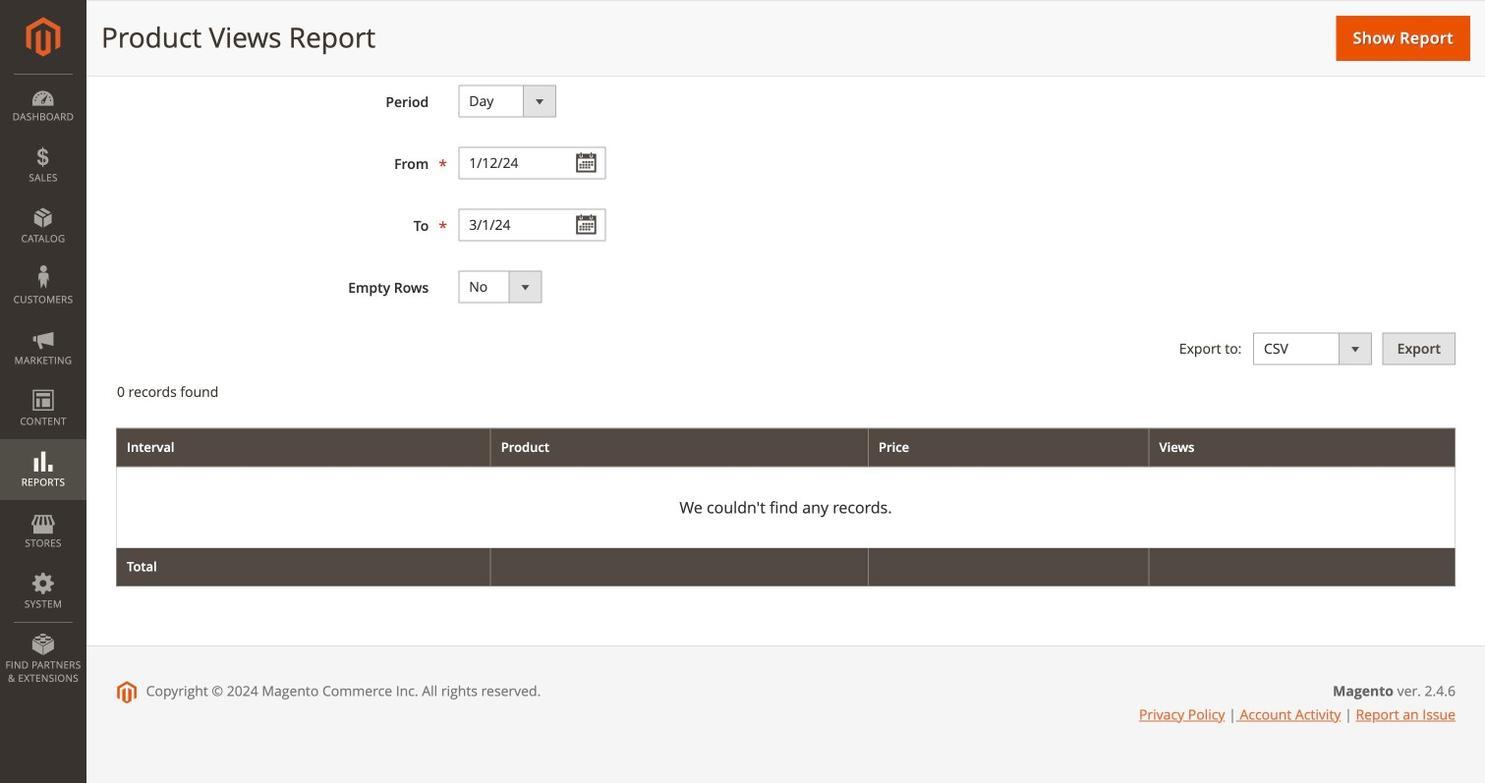 Task type: describe. For each thing, give the bounding box(es) containing it.
magento admin panel image
[[26, 17, 60, 57]]



Task type: locate. For each thing, give the bounding box(es) containing it.
None text field
[[458, 209, 606, 241]]

None text field
[[458, 147, 606, 179]]

menu bar
[[0, 74, 86, 695]]



